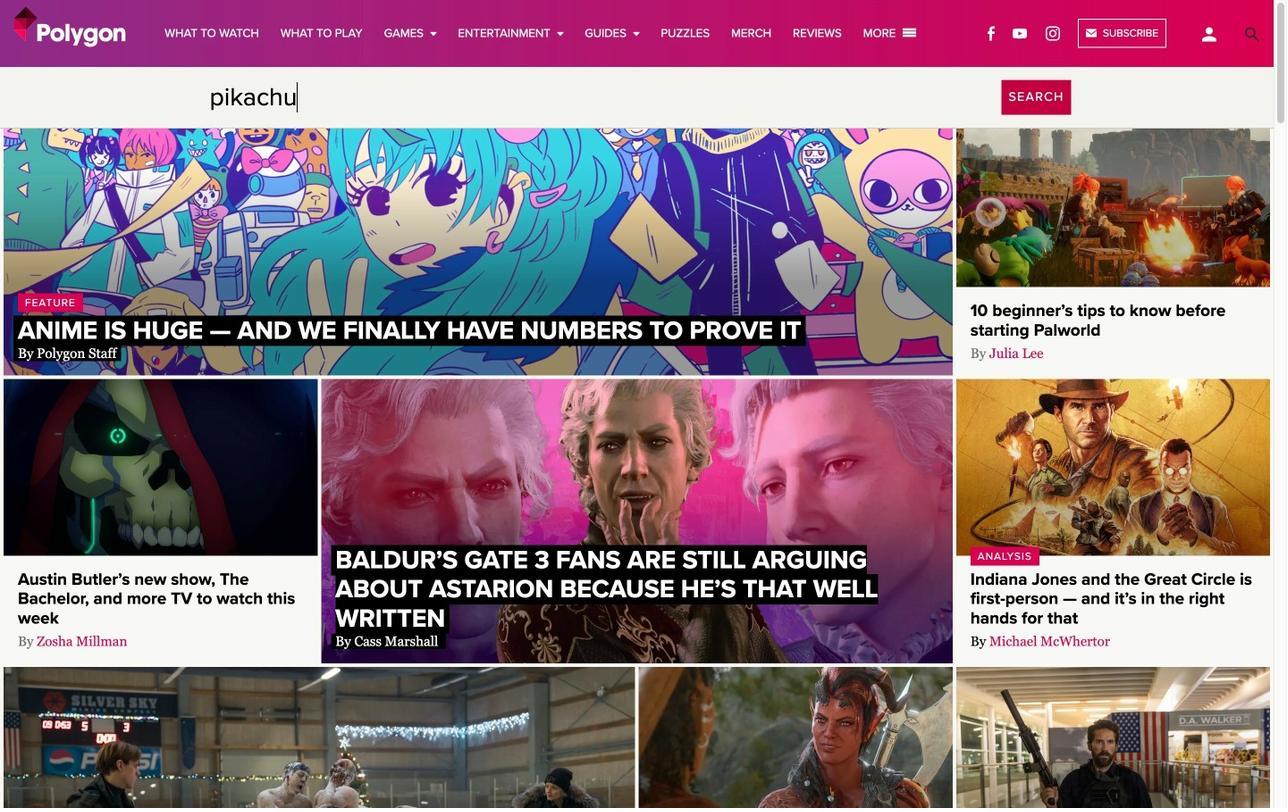 Task type: locate. For each thing, give the bounding box(es) containing it.
a screenshot of karlach the fiery tiefling from baldur's gate 3, as she smiles grimly and says "well met, soldier. now that we're old pals, how would you feel about helping me kill some evil bastards?" image
[[639, 668, 953, 809]]

Search field
[[202, 67, 1071, 128]]

scott adkins wears a bulletproof vest and holds a gun while going up an airport escalator in one more shot. image
[[956, 668, 1270, 809]]

None submit
[[1002, 80, 1071, 115]]



Task type: vqa. For each thing, say whether or not it's contained in the screenshot.
The corpsicle — still, partially frozen bodies all writhing in terror — sits in the middle of an ice rink while two cops walk around it image
yes



Task type: describe. For each thing, give the bounding box(es) containing it.
illustrated artwork of indiana jones and the great circle, featuring the characters gina, indiana jones, and emmerich voss, among others image
[[956, 380, 1270, 556]]

the corpsicle — still, partially frozen bodies all writhing in terror — sits in the middle of an ice rink while two cops walk around it image
[[4, 668, 635, 809]]

a close up on skeletor, who has some glowing and metal parts of his face image
[[4, 380, 318, 556]]

several palworld characters huddle around a camp image
[[956, 111, 1270, 288]]



